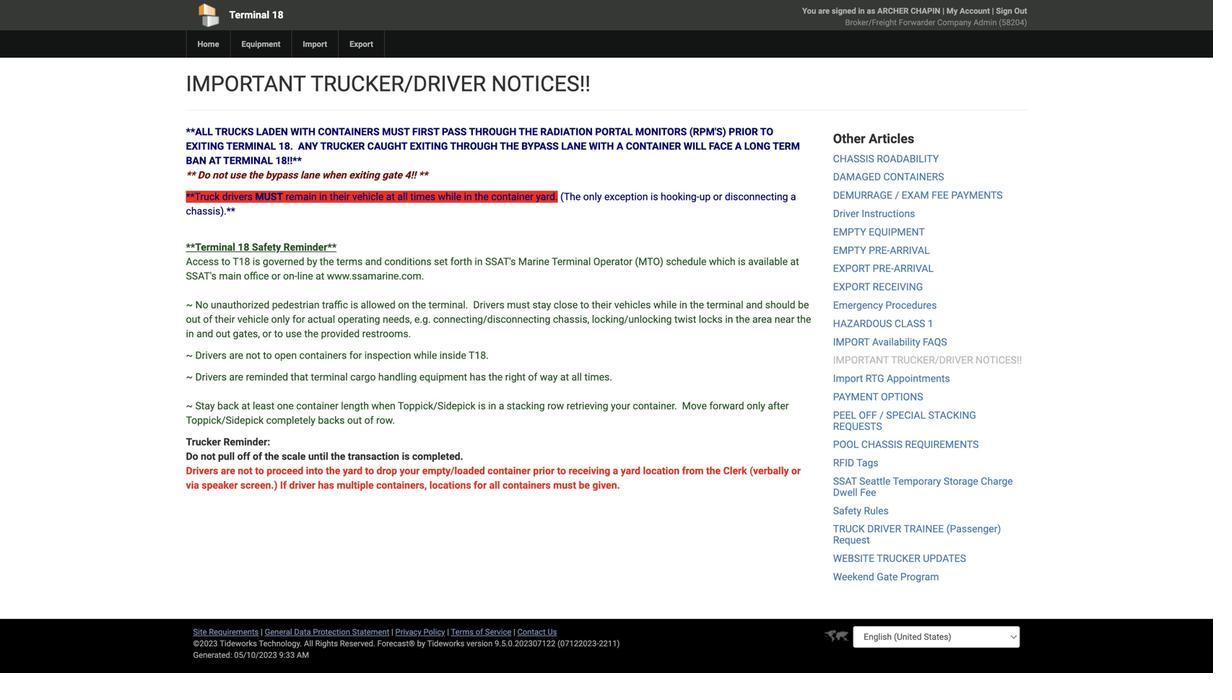 Task type: describe. For each thing, give the bounding box(es) containing it.
restrooms.
[[362, 328, 411, 340]]

only inside '(the only exception is hooking-up or disconnecting a chassis).**'
[[583, 191, 602, 203]]

trucker inside the other articles chassis roadability damaged containers demurrage / exam fee payments driver instructions empty equipment empty pre-arrival export pre-arrival export receiving emergency procedures hazardous class 1 import availability faqs important trucker/driver notices!! import rtg appointments payment options peel off / special stacking requests pool chassis requirements rfid tags ssat seattle temporary storage charge dwell fee safety rules truck driver trainee (passenger) request website trucker updates weekend gate program
[[877, 553, 921, 565]]

up
[[700, 191, 711, 203]]

0 vertical spatial /
[[895, 190, 899, 202]]

forecast®
[[377, 640, 415, 649]]

seattle
[[860, 476, 891, 488]]

site requirements link
[[193, 628, 259, 637]]

charge
[[981, 476, 1013, 488]]

is inside the ~ no unauthorized pedestrian traffic is allowed on the terminal.  drivers must stay close to their vehicles while in the terminal and should be out of their vehicle only for actual operating needs, e.g. connecting/disconnecting chassis, locking/unlocking twist locks in the area near the in and out gates, or to use the provided restrooms.
[[351, 299, 358, 311]]

t18.
[[469, 350, 489, 362]]

1 empty from the top
[[833, 226, 866, 238]]

is up the office
[[253, 256, 260, 268]]

1 vertical spatial toppick/sidepick
[[186, 415, 264, 427]]

ssat
[[833, 476, 857, 488]]

to right prior
[[557, 465, 566, 477]]

company
[[938, 18, 972, 27]]

2211)
[[599, 640, 620, 649]]

chapin
[[911, 6, 941, 16]]

1 vertical spatial terminal
[[223, 155, 273, 167]]

traffic
[[322, 299, 348, 311]]

| left my
[[943, 6, 945, 16]]

| up forecast®
[[391, 628, 393, 637]]

0 vertical spatial their
[[330, 191, 350, 203]]

**truck drivers must remain in their vehicle at all times while in the container yard.
[[186, 191, 558, 203]]

2 exiting from the left
[[410, 140, 448, 152]]

1 vertical spatial ssat's
[[186, 270, 217, 282]]

2 ** from the left
[[419, 169, 428, 181]]

for inside trucker reminder: do not pull off of the scale until the transaction is completed. drivers are not to proceed into the yard to drop your empty/loaded container prior to receiving a yard location from the clerk (verbally or via speaker screen.) if driver has multiple containers, locations for all containers must be given.
[[474, 480, 487, 492]]

allowed
[[361, 299, 396, 311]]

the left right
[[489, 372, 503, 384]]

damaged containers link
[[833, 171, 944, 183]]

tags
[[857, 458, 879, 470]]

1 horizontal spatial while
[[438, 191, 462, 203]]

of inside ~ stay back at least one container length when toppick/sidepick is in a stacking row retrieving your container.  move forward only after toppick/sidepick completely backs out of row.
[[364, 415, 374, 427]]

in right times
[[464, 191, 472, 203]]

terminal inside the ~ no unauthorized pedestrian traffic is allowed on the terminal.  drivers must stay close to their vehicles while in the terminal and should be out of their vehicle only for actual operating needs, e.g. connecting/disconnecting chassis, locking/unlocking twist locks in the area near the in and out gates, or to use the provided restrooms.
[[707, 299, 744, 311]]

all inside trucker reminder: do not pull off of the scale until the transaction is completed. drivers are not to proceed into the yard to drop your empty/loaded container prior to receiving a yard location from the clerk (verbally or via speaker screen.) if driver has multiple containers, locations for all containers must be given.
[[489, 480, 500, 492]]

a inside '(the only exception is hooking-up or disconnecting a chassis).**'
[[791, 191, 796, 203]]

0 vertical spatial arrival
[[890, 245, 930, 257]]

(mto)
[[635, 256, 664, 268]]

use inside **all trucks laden with containers must first pass through the radiation portal monitors (rpm's) prior to exiting terminal 18.  any trucker caught exiting through the bypass lane with a container will face a long term ban at terminal 18!!** ** do not use the bypass lane when exiting gate 4!! **
[[230, 169, 246, 181]]

1 vertical spatial out
[[216, 328, 230, 340]]

when inside ~ stay back at least one container length when toppick/sidepick is in a stacking row retrieving your container.  move forward only after toppick/sidepick completely backs out of row.
[[372, 400, 396, 412]]

are up back
[[229, 372, 243, 384]]

screen.)
[[240, 480, 278, 492]]

is inside '(the only exception is hooking-up or disconnecting a chassis).**'
[[651, 191, 658, 203]]

the right until
[[331, 451, 345, 463]]

to right close
[[580, 299, 589, 311]]

equipment
[[242, 39, 281, 49]]

stacking
[[928, 410, 976, 422]]

truck driver trainee (passenger) request link
[[833, 524, 1001, 547]]

the up twist
[[690, 299, 704, 311]]

(the only exception is hooking-up or disconnecting a chassis).**
[[186, 191, 796, 217]]

is right which
[[738, 256, 746, 268]]

statement
[[352, 628, 389, 637]]

containers inside **all trucks laden with containers must first pass through the radiation portal monitors (rpm's) prior to exiting terminal 18.  any trucker caught exiting through the bypass lane with a container will face a long term ban at terminal 18!!** ** do not use the bypass lane when exiting gate 4!! **
[[318, 126, 380, 138]]

1 vertical spatial with
[[589, 140, 614, 152]]

to up screen.)
[[255, 465, 264, 477]]

contact us link
[[517, 628, 557, 637]]

request
[[833, 535, 870, 547]]

for inside the ~ no unauthorized pedestrian traffic is allowed on the terminal.  drivers must stay close to their vehicles while in the terminal and should be out of their vehicle only for actual operating needs, e.g. connecting/disconnecting chassis, locking/unlocking twist locks in the area near the in and out gates, or to use the provided restrooms.
[[292, 314, 305, 326]]

18 for **terminal
[[238, 242, 249, 254]]

0 vertical spatial ssat's
[[485, 256, 516, 268]]

bypass
[[266, 169, 298, 181]]

emergency procedures link
[[833, 300, 937, 312]]

general data protection statement link
[[265, 628, 389, 637]]

and inside **terminal 18 safety reminder** access to t18 is governed by the terms and conditions set forth in ssat's marine terminal operator (mto) schedule which is available at ssat's main office or on-line at
[[365, 256, 382, 268]]

or inside **terminal 18 safety reminder** access to t18 is governed by the terms and conditions set forth in ssat's marine terminal operator (mto) schedule which is available at ssat's main office or on-line at
[[271, 270, 281, 282]]

drivers inside trucker reminder: do not pull off of the scale until the transaction is completed. drivers are not to proceed into the yard to drop your empty/loaded container prior to receiving a yard location from the clerk (verbally or via speaker screen.) if driver has multiple containers, locations for all containers must be given.
[[186, 465, 218, 477]]

speaker
[[202, 480, 238, 492]]

do inside **all trucks laden with containers must first pass through the radiation portal monitors (rpm's) prior to exiting terminal 18.  any trucker caught exiting through the bypass lane with a container will face a long term ban at terminal 18!!** ** do not use the bypass lane when exiting gate 4!! **
[[198, 169, 210, 181]]

in right remain
[[319, 191, 327, 203]]

a inside trucker reminder: do not pull off of the scale until the transaction is completed. drivers are not to proceed into the yard to drop your empty/loaded container prior to receiving a yard location from the clerk (verbally or via speaker screen.) if driver has multiple containers, locations for all containers must be given.
[[613, 465, 618, 477]]

governed
[[263, 256, 304, 268]]

one
[[277, 400, 294, 412]]

1 horizontal spatial toppick/sidepick
[[398, 400, 476, 412]]

service
[[485, 628, 512, 637]]

operator
[[594, 256, 633, 268]]

~ drivers are reminded that terminal cargo handling equipment has the right of way at all times.
[[186, 372, 612, 384]]

2 vertical spatial their
[[215, 314, 235, 326]]

use inside the ~ no unauthorized pedestrian traffic is allowed on the terminal.  drivers must stay close to their vehicles while in the terminal and should be out of their vehicle only for actual operating needs, e.g. connecting/disconnecting chassis, locking/unlocking twist locks in the area near the in and out gates, or to use the provided restrooms.
[[286, 328, 302, 340]]

row.
[[376, 415, 395, 427]]

trucker
[[186, 437, 221, 449]]

0 vertical spatial terminal
[[226, 140, 276, 152]]

trainee
[[904, 524, 944, 536]]

on-
[[283, 270, 297, 282]]

operating
[[338, 314, 380, 326]]

0 vertical spatial vehicle
[[352, 191, 384, 203]]

way
[[540, 372, 558, 384]]

0 vertical spatial container
[[491, 191, 534, 203]]

payment options link
[[833, 391, 923, 403]]

bypass
[[522, 140, 559, 152]]

all
[[304, 640, 313, 649]]

or inside the ~ no unauthorized pedestrian traffic is allowed on the terminal.  drivers must stay close to their vehicles while in the terminal and should be out of their vehicle only for actual operating needs, e.g. connecting/disconnecting chassis, locking/unlocking twist locks in the area near the in and out gates, or to use the provided restrooms.
[[262, 328, 272, 340]]

my account link
[[947, 6, 990, 16]]

0 horizontal spatial must
[[255, 191, 283, 203]]

to up open
[[274, 328, 283, 340]]

area
[[753, 314, 772, 326]]

your inside trucker reminder: do not pull off of the scale until the transaction is completed. drivers are not to proceed into the yard to drop your empty/loaded container prior to receiving a yard location from the clerk (verbally or via speaker screen.) if driver has multiple containers, locations for all containers must be given.
[[400, 465, 420, 477]]

driver
[[833, 208, 859, 220]]

18!!**
[[276, 155, 302, 167]]

the up proceed
[[265, 451, 279, 463]]

from
[[682, 465, 704, 477]]

2 vertical spatial and
[[197, 328, 213, 340]]

sign out link
[[996, 6, 1027, 16]]

0 horizontal spatial /
[[880, 410, 884, 422]]

trucker reminder: do not pull off of the scale until the transaction is completed. drivers are not to proceed into the yard to drop your empty/loaded container prior to receiving a yard location from the clerk (verbally or via speaker screen.) if driver has multiple containers, locations for all containers must be given.
[[186, 437, 801, 492]]

1 vertical spatial terminal
[[311, 372, 348, 384]]

in right locks
[[725, 314, 733, 326]]

gates,
[[233, 328, 260, 340]]

articles
[[869, 131, 915, 147]]

driver
[[868, 524, 902, 536]]

to
[[760, 126, 774, 138]]

containers inside trucker reminder: do not pull off of the scale until the transaction is completed. drivers are not to proceed into the yard to drop your empty/loaded container prior to receiving a yard location from the clerk (verbally or via speaker screen.) if driver has multiple containers, locations for all containers must be given.
[[503, 480, 551, 492]]

ban
[[186, 155, 206, 167]]

t18
[[233, 256, 250, 268]]

at down gate
[[386, 191, 395, 203]]

driver
[[289, 480, 315, 492]]

will
[[684, 140, 707, 152]]

term
[[773, 140, 800, 152]]

1 export from the top
[[833, 263, 870, 275]]

1 vertical spatial all
[[572, 372, 582, 384]]

pool
[[833, 439, 859, 451]]

0 vertical spatial chassis
[[833, 153, 875, 165]]

actual
[[308, 314, 335, 326]]

in up twist
[[679, 299, 687, 311]]

1 vertical spatial pre-
[[873, 263, 894, 275]]

1 vertical spatial arrival
[[894, 263, 934, 275]]

to down transaction
[[365, 465, 374, 477]]

0 horizontal spatial import
[[303, 39, 327, 49]]

not down gates,
[[246, 350, 261, 362]]

2 horizontal spatial and
[[746, 299, 763, 311]]

0 vertical spatial notices!!
[[492, 71, 591, 97]]

requirements
[[209, 628, 259, 637]]

of left way
[[528, 372, 538, 384]]

empty equipment link
[[833, 226, 925, 238]]

stay
[[195, 400, 215, 412]]

home link
[[186, 30, 230, 58]]

the down **all trucks laden with containers must first pass through the radiation portal monitors (rpm's) prior to exiting terminal 18.  any trucker caught exiting through the bypass lane with a container will face a long term ban at terminal 18!!** ** do not use the bypass lane when exiting gate 4!! **
[[475, 191, 489, 203]]

trucks
[[215, 126, 254, 138]]

~ for ~ drivers are not to open containers for inspection while inside t18.
[[186, 350, 193, 362]]

by inside site requirements | general data protection statement | privacy policy | terms of service | contact us ©2023 tideworks technology. all rights reserved. forecast® by tideworks version 9.5.0.202307122 (07122023-2211) generated: 05/10/2023 9:33 am
[[417, 640, 425, 649]]

handling
[[378, 372, 417, 384]]

payments
[[951, 190, 1003, 202]]

| left 'general'
[[261, 628, 263, 637]]

no
[[195, 299, 208, 311]]

forth
[[450, 256, 472, 268]]

1 ** from the left
[[186, 169, 195, 181]]

18 for terminal
[[272, 9, 284, 21]]

at right way
[[560, 372, 569, 384]]

access
[[186, 256, 219, 268]]

requirements
[[905, 439, 979, 451]]

not inside **all trucks laden with containers must first pass through the radiation portal monitors (rpm's) prior to exiting terminal 18.  any trucker caught exiting through the bypass lane with a container will face a long term ban at terminal 18!!** ** do not use the bypass lane when exiting gate 4!! **
[[212, 169, 227, 181]]

at right line
[[316, 270, 324, 282]]

row
[[548, 400, 564, 412]]

0 vertical spatial with
[[291, 126, 316, 138]]

0 vertical spatial trucker/driver
[[311, 71, 486, 97]]

export receiving link
[[833, 281, 923, 293]]

~ for ~ no unauthorized pedestrian traffic is allowed on the terminal.  drivers must stay close to their vehicles while in the terminal and should be out of their vehicle only for actual operating needs, e.g. connecting/disconnecting chassis, locking/unlocking twist locks in the area near the in and out gates, or to use the provided restrooms.
[[186, 299, 193, 311]]

**all trucks laden with containers must first pass through the radiation portal monitors (rpm's) prior to exiting terminal 18.  any trucker caught exiting through the bypass lane with a container will face a long term ban at terminal 18!!** ** do not use the bypass lane when exiting gate 4!! **
[[186, 126, 800, 181]]

weekend
[[833, 572, 874, 583]]

program
[[901, 572, 939, 583]]

| up the 9.5.0.202307122
[[514, 628, 515, 637]]

in inside ~ stay back at least one container length when toppick/sidepick is in a stacking row retrieving your container.  move forward only after toppick/sidepick completely backs out of row.
[[488, 400, 496, 412]]

radiation
[[540, 126, 593, 138]]

0 vertical spatial through
[[469, 126, 517, 138]]

the inside **terminal 18 safety reminder** access to t18 is governed by the terms and conditions set forth in ssat's marine terminal operator (mto) schedule which is available at ssat's main office or on-line at
[[320, 256, 334, 268]]

are inside trucker reminder: do not pull off of the scale until the transaction is completed. drivers are not to proceed into the yard to drop your empty/loaded container prior to receiving a yard location from the clerk (verbally or via speaker screen.) if driver has multiple containers, locations for all containers must be given.
[[221, 465, 235, 477]]

in inside **terminal 18 safety reminder** access to t18 is governed by the terms and conditions set forth in ssat's marine terminal operator (mto) schedule which is available at ssat's main office or on-line at
[[475, 256, 483, 268]]

data
[[294, 628, 311, 637]]

available
[[748, 256, 788, 268]]

near
[[775, 314, 795, 326]]

the right from
[[706, 465, 721, 477]]

safety inside the other articles chassis roadability damaged containers demurrage / exam fee payments driver instructions empty equipment empty pre-arrival export pre-arrival export receiving emergency procedures hazardous class 1 import availability faqs important trucker/driver notices!! import rtg appointments payment options peel off / special stacking requests pool chassis requirements rfid tags ssat seattle temporary storage charge dwell fee safety rules truck driver trainee (passenger) request website trucker updates weekend gate program
[[833, 505, 862, 517]]

e.g.
[[414, 314, 431, 326]]

weekend gate program link
[[833, 572, 939, 583]]

account
[[960, 6, 990, 16]]

off
[[859, 410, 877, 422]]

retrieving
[[567, 400, 608, 412]]

0 horizontal spatial while
[[414, 350, 437, 362]]

0 vertical spatial pre-
[[869, 245, 890, 257]]

the right into in the left bottom of the page
[[326, 465, 340, 477]]

of inside the ~ no unauthorized pedestrian traffic is allowed on the terminal.  drivers must stay close to their vehicles while in the terminal and should be out of their vehicle only for actual operating needs, e.g. connecting/disconnecting chassis, locking/unlocking twist locks in the area near the in and out gates, or to use the provided restrooms.
[[203, 314, 212, 326]]

| up tideworks
[[447, 628, 449, 637]]

only inside the ~ no unauthorized pedestrian traffic is allowed on the terminal.  drivers must stay close to their vehicles while in the terminal and should be out of their vehicle only for actual operating needs, e.g. connecting/disconnecting chassis, locking/unlocking twist locks in the area near the in and out gates, or to use the provided restrooms.
[[271, 314, 290, 326]]

technology.
[[259, 640, 302, 649]]

0 vertical spatial the
[[519, 126, 538, 138]]



Task type: locate. For each thing, give the bounding box(es) containing it.
1 vertical spatial containers
[[884, 171, 944, 183]]

9.5.0.202307122
[[495, 640, 556, 649]]

0 horizontal spatial terminal
[[311, 372, 348, 384]]

1 vertical spatial important
[[833, 355, 889, 367]]

~ for ~ stay back at least one container length when toppick/sidepick is in a stacking row retrieving your container.  move forward only after toppick/sidepick completely backs out of row.
[[186, 400, 193, 412]]

out down no
[[186, 314, 201, 326]]

0 horizontal spatial by
[[307, 256, 317, 268]]

out
[[186, 314, 201, 326], [216, 328, 230, 340], [347, 415, 362, 427]]

all right locations
[[489, 480, 500, 492]]

not down the trucker
[[201, 451, 216, 463]]

version
[[467, 640, 493, 649]]

containers inside the other articles chassis roadability damaged containers demurrage / exam fee payments driver instructions empty equipment empty pre-arrival export pre-arrival export receiving emergency procedures hazardous class 1 import availability faqs important trucker/driver notices!! import rtg appointments payment options peel off / special stacking requests pool chassis requirements rfid tags ssat seattle temporary storage charge dwell fee safety rules truck driver trainee (passenger) request website trucker updates weekend gate program
[[884, 171, 944, 183]]

at
[[209, 155, 221, 167]]

empty down the driver
[[833, 226, 866, 238]]

0 horizontal spatial containers
[[299, 350, 347, 362]]

protection
[[313, 628, 350, 637]]

terminal inside **terminal 18 safety reminder** access to t18 is governed by the terms and conditions set forth in ssat's marine terminal operator (mto) schedule which is available at ssat's main office or on-line at
[[552, 256, 591, 268]]

1 ~ from the top
[[186, 299, 193, 311]]

terminal right marine
[[552, 256, 591, 268]]

1 horizontal spatial by
[[417, 640, 425, 649]]

all left 'times.'
[[572, 372, 582, 384]]

only inside ~ stay back at least one container length when toppick/sidepick is in a stacking row retrieving your container.  move forward only after toppick/sidepick completely backs out of row.
[[747, 400, 765, 412]]

to left open
[[263, 350, 272, 362]]

~ inside the ~ no unauthorized pedestrian traffic is allowed on the terminal.  drivers must stay close to their vehicles while in the terminal and should be out of their vehicle only for actual operating needs, e.g. connecting/disconnecting chassis, locking/unlocking twist locks in the area near the in and out gates, or to use the provided restrooms.
[[186, 299, 193, 311]]

0 horizontal spatial terminal
[[229, 9, 269, 21]]

demurrage / exam fee payments link
[[833, 190, 1003, 202]]

1 vertical spatial a
[[499, 400, 504, 412]]

least
[[253, 400, 275, 412]]

when inside **all trucks laden with containers must first pass through the radiation portal monitors (rpm's) prior to exiting terminal 18.  any trucker caught exiting through the bypass lane with a container will face a long term ban at terminal 18!!** ** do not use the bypass lane when exiting gate 4!! **
[[322, 169, 346, 181]]

until
[[308, 451, 328, 463]]

1 yard from the left
[[343, 465, 363, 477]]

instructions
[[862, 208, 915, 220]]

0 horizontal spatial yard
[[343, 465, 363, 477]]

terminal
[[707, 299, 744, 311], [311, 372, 348, 384]]

lane
[[300, 169, 320, 181]]

0 vertical spatial has
[[470, 372, 486, 384]]

reserved.
[[340, 640, 375, 649]]

to inside **terminal 18 safety reminder** access to t18 is governed by the terms and conditions set forth in ssat's marine terminal operator (mto) schedule which is available at ssat's main office or on-line at
[[221, 256, 230, 268]]

the inside **all trucks laden with containers must first pass through the radiation portal monitors (rpm's) prior to exiting terminal 18.  any trucker caught exiting through the bypass lane with a container will face a long term ban at terminal 18!!** ** do not use the bypass lane when exiting gate 4!! **
[[249, 169, 263, 181]]

move
[[682, 400, 707, 412]]

arrival down equipment
[[890, 245, 930, 257]]

emergency
[[833, 300, 883, 312]]

in left gates,
[[186, 328, 194, 340]]

1 vertical spatial your
[[400, 465, 420, 477]]

1 horizontal spatial 18
[[272, 9, 284, 21]]

pre- down empty equipment link
[[869, 245, 890, 257]]

05/10/2023
[[234, 651, 277, 660]]

with up any
[[291, 126, 316, 138]]

the
[[519, 126, 538, 138], [500, 140, 519, 152]]

if
[[280, 480, 287, 492]]

export up emergency
[[833, 281, 870, 293]]

am
[[297, 651, 309, 660]]

0 vertical spatial containers
[[299, 350, 347, 362]]

1 vertical spatial 18
[[238, 242, 249, 254]]

1 horizontal spatial when
[[372, 400, 396, 412]]

is left hooking-
[[651, 191, 658, 203]]

into
[[306, 465, 323, 477]]

caught
[[367, 140, 407, 152]]

0 horizontal spatial toppick/sidepick
[[186, 415, 264, 427]]

2 a from the left
[[735, 140, 742, 152]]

0 horizontal spatial must
[[507, 299, 530, 311]]

that
[[291, 372, 308, 384]]

0 vertical spatial when
[[322, 169, 346, 181]]

container up backs at the left of page
[[296, 400, 339, 412]]

not down off
[[238, 465, 253, 477]]

truck
[[833, 524, 865, 536]]

must inside **all trucks laden with containers must first pass through the radiation portal monitors (rpm's) prior to exiting terminal 18.  any trucker caught exiting through the bypass lane with a container will face a long term ban at terminal 18!!** ** do not use the bypass lane when exiting gate 4!! **
[[382, 126, 410, 138]]

us
[[548, 628, 557, 637]]

0 vertical spatial terminal
[[707, 299, 744, 311]]

for down pedestrian
[[292, 314, 305, 326]]

empty
[[833, 226, 866, 238], [833, 245, 866, 257]]

toppick/sidepick
[[398, 400, 476, 412], [186, 415, 264, 427]]

tideworks
[[427, 640, 465, 649]]

0 vertical spatial by
[[307, 256, 317, 268]]

0 horizontal spatial and
[[197, 328, 213, 340]]

1 horizontal spatial important
[[833, 355, 889, 367]]

2 yard from the left
[[621, 465, 641, 477]]

4 ~ from the top
[[186, 400, 193, 412]]

while inside the ~ no unauthorized pedestrian traffic is allowed on the terminal.  drivers must stay close to their vehicles while in the terminal and should be out of their vehicle only for actual operating needs, e.g. connecting/disconnecting chassis, locking/unlocking twist locks in the area near the in and out gates, or to use the provided restrooms.
[[654, 299, 677, 311]]

1 vertical spatial their
[[592, 299, 612, 311]]

at right available on the top right of page
[[790, 256, 799, 268]]

or right up
[[713, 191, 723, 203]]

receiving
[[569, 465, 610, 477]]

0 vertical spatial be
[[798, 299, 809, 311]]

~ stay back at least one container length when toppick/sidepick is in a stacking row retrieving your container.  move forward only after toppick/sidepick completely backs out of row.
[[186, 400, 789, 427]]

safety
[[252, 242, 281, 254], [833, 505, 862, 517]]

1 vertical spatial through
[[450, 140, 498, 152]]

reminder:
[[224, 437, 270, 449]]

is inside trucker reminder: do not pull off of the scale until the transaction is completed. drivers are not to proceed into the yard to drop your empty/loaded container prior to receiving a yard location from the clerk (verbally or via speaker screen.) if driver has multiple containers, locations for all containers must be given.
[[402, 451, 410, 463]]

while right times
[[438, 191, 462, 203]]

empty down empty equipment link
[[833, 245, 866, 257]]

at right back
[[241, 400, 250, 412]]

while
[[438, 191, 462, 203], [654, 299, 677, 311], [414, 350, 437, 362]]

your up containers,
[[400, 465, 420, 477]]

1 horizontal spatial all
[[489, 480, 500, 492]]

trucker/driver inside the other articles chassis roadability damaged containers demurrage / exam fee payments driver instructions empty equipment empty pre-arrival export pre-arrival export receiving emergency procedures hazardous class 1 import availability faqs important trucker/driver notices!! import rtg appointments payment options peel off / special stacking requests pool chassis requirements rfid tags ssat seattle temporary storage charge dwell fee safety rules truck driver trainee (passenger) request website trucker updates weekend gate program
[[891, 355, 973, 367]]

exiting down **all
[[186, 140, 224, 152]]

1 vertical spatial use
[[286, 328, 302, 340]]

1 horizontal spatial and
[[365, 256, 382, 268]]

by down reminder**
[[307, 256, 317, 268]]

a inside ~ stay back at least one container length when toppick/sidepick is in a stacking row retrieving your container.  move forward only after toppick/sidepick completely backs out of row.
[[499, 400, 504, 412]]

2 horizontal spatial their
[[592, 299, 612, 311]]

when right lane
[[322, 169, 346, 181]]

through down pass
[[450, 140, 498, 152]]

terms of service link
[[451, 628, 512, 637]]

0 vertical spatial all
[[398, 191, 408, 203]]

2 vertical spatial only
[[747, 400, 765, 412]]

scale
[[282, 451, 306, 463]]

| left sign
[[992, 6, 994, 16]]

import inside the other articles chassis roadability damaged containers demurrage / exam fee payments driver instructions empty equipment empty pre-arrival export pre-arrival export receiving emergency procedures hazardous class 1 import availability faqs important trucker/driver notices!! import rtg appointments payment options peel off / special stacking requests pool chassis requirements rfid tags ssat seattle temporary storage charge dwell fee safety rules truck driver trainee (passenger) request website trucker updates weekend gate program
[[833, 373, 863, 385]]

18 inside 'link'
[[272, 9, 284, 21]]

gate
[[877, 572, 898, 583]]

containers down provided
[[299, 350, 347, 362]]

line
[[297, 270, 313, 282]]

set
[[434, 256, 448, 268]]

1 horizontal spatial notices!!
[[976, 355, 1022, 367]]

3 ~ from the top
[[186, 372, 193, 384]]

at inside ~ stay back at least one container length when toppick/sidepick is in a stacking row retrieving your container.  move forward only after toppick/sidepick completely backs out of row.
[[241, 400, 250, 412]]

has down into in the left bottom of the page
[[318, 480, 334, 492]]

1 horizontal spatial ssat's
[[485, 256, 516, 268]]

©2023 tideworks
[[193, 640, 257, 649]]

after
[[768, 400, 789, 412]]

ssat's left marine
[[485, 256, 516, 268]]

only left after
[[747, 400, 765, 412]]

2 vertical spatial while
[[414, 350, 437, 362]]

in inside you are signed in as archer chapin | my account | sign out broker/freight forwarder company admin (58204)
[[858, 6, 865, 16]]

export
[[833, 263, 870, 275], [833, 281, 870, 293]]

clerk
[[723, 465, 747, 477]]

0 vertical spatial while
[[438, 191, 462, 203]]

1 horizontal spatial trucker
[[877, 553, 921, 565]]

1 vertical spatial containers
[[503, 480, 551, 492]]

be inside trucker reminder: do not pull off of the scale until the transaction is completed. drivers are not to proceed into the yard to drop your empty/loaded container prior to receiving a yard location from the clerk (verbally or via speaker screen.) if driver has multiple containers, locations for all containers must be given.
[[579, 480, 590, 492]]

pre- down "empty pre-arrival" link
[[873, 263, 894, 275]]

toppick/sidepick down back
[[186, 415, 264, 427]]

chassis
[[833, 153, 875, 165], [862, 439, 903, 451]]

terminal up locks
[[707, 299, 744, 311]]

2 horizontal spatial only
[[747, 400, 765, 412]]

exception
[[605, 191, 648, 203]]

0 horizontal spatial use
[[230, 169, 246, 181]]

0 vertical spatial terminal
[[229, 9, 269, 21]]

exam
[[902, 190, 929, 202]]

0 vertical spatial trucker
[[320, 140, 365, 152]]

0 vertical spatial important
[[186, 71, 306, 97]]

containers
[[299, 350, 347, 362], [503, 480, 551, 492]]

must inside trucker reminder: do not pull off of the scale until the transaction is completed. drivers are not to proceed into the yard to drop your empty/loaded container prior to receiving a yard location from the clerk (verbally or via speaker screen.) if driver has multiple containers, locations for all containers must be given.
[[553, 480, 576, 492]]

container left "yard."
[[491, 191, 534, 203]]

or inside '(the only exception is hooking-up or disconnecting a chassis).**'
[[713, 191, 723, 203]]

0 horizontal spatial when
[[322, 169, 346, 181]]

export pre-arrival link
[[833, 263, 934, 275]]

(rpm's)
[[690, 126, 726, 138]]

container left prior
[[488, 465, 531, 477]]

1 horizontal spatial be
[[798, 299, 809, 311]]

only right the (the
[[583, 191, 602, 203]]

the down actual
[[304, 328, 319, 340]]

notices!! inside the other articles chassis roadability damaged containers demurrage / exam fee payments driver instructions empty equipment empty pre-arrival export pre-arrival export receiving emergency procedures hazardous class 1 import availability faqs important trucker/driver notices!! import rtg appointments payment options peel off / special stacking requests pool chassis requirements rfid tags ssat seattle temporary storage charge dwell fee safety rules truck driver trainee (passenger) request website trucker updates weekend gate program
[[976, 355, 1022, 367]]

or left on-
[[271, 270, 281, 282]]

1 vertical spatial empty
[[833, 245, 866, 257]]

payment
[[833, 391, 879, 403]]

1 a from the left
[[617, 140, 623, 152]]

import left 'export' link
[[303, 39, 327, 49]]

0 horizontal spatial **
[[186, 169, 195, 181]]

are down pull
[[221, 465, 235, 477]]

1 horizontal spatial for
[[349, 350, 362, 362]]

a down portal
[[617, 140, 623, 152]]

9:33
[[279, 651, 295, 660]]

yard left location
[[621, 465, 641, 477]]

off
[[237, 451, 250, 463]]

2 vertical spatial for
[[474, 480, 487, 492]]

1 vertical spatial must
[[255, 191, 283, 203]]

unauthorized
[[211, 299, 270, 311]]

your inside ~ stay back at least one container length when toppick/sidepick is in a stacking row retrieving your container.  move forward only after toppick/sidepick completely backs out of row.
[[611, 400, 630, 412]]

18 inside **terminal 18 safety reminder** access to t18 is governed by the terms and conditions set forth in ssat's marine terminal operator (mto) schedule which is available at ssat's main office or on-line at
[[238, 242, 249, 254]]

connecting/disconnecting
[[433, 314, 551, 326]]

containers,
[[376, 480, 427, 492]]

of down no
[[203, 314, 212, 326]]

|
[[943, 6, 945, 16], [992, 6, 994, 16], [261, 628, 263, 637], [391, 628, 393, 637], [447, 628, 449, 637], [514, 628, 515, 637]]

faqs
[[923, 336, 947, 348]]

yard
[[343, 465, 363, 477], [621, 465, 641, 477]]

all left times
[[398, 191, 408, 203]]

0 vertical spatial toppick/sidepick
[[398, 400, 476, 412]]

1 vertical spatial the
[[500, 140, 519, 152]]

for
[[292, 314, 305, 326], [349, 350, 362, 362], [474, 480, 487, 492]]

~ drivers are not to open containers for inspection while inside t18.
[[186, 350, 489, 362]]

the up e.g.
[[412, 299, 426, 311]]

18 up 't18' at the left
[[238, 242, 249, 254]]

reminded
[[246, 372, 288, 384]]

drivers inside the ~ no unauthorized pedestrian traffic is allowed on the terminal.  drivers must stay close to their vehicles while in the terminal and should be out of their vehicle only for actual operating needs, e.g. connecting/disconnecting chassis, locking/unlocking twist locks in the area near the in and out gates, or to use the provided restrooms.
[[473, 299, 505, 311]]

2 empty from the top
[[833, 245, 866, 257]]

container inside trucker reminder: do not pull off of the scale until the transaction is completed. drivers are not to proceed into the yard to drop your empty/loaded container prior to receiving a yard location from the clerk (verbally or via speaker screen.) if driver has multiple containers, locations for all containers must be given.
[[488, 465, 531, 477]]

1 vertical spatial notices!!
[[976, 355, 1022, 367]]

1 vertical spatial chassis
[[862, 439, 903, 451]]

1 horizontal spatial must
[[382, 126, 410, 138]]

the left bypass
[[249, 169, 263, 181]]

toppick/sidepick down equipment
[[398, 400, 476, 412]]

safety inside **terminal 18 safety reminder** access to t18 is governed by the terms and conditions set forth in ssat's marine terminal operator (mto) schedule which is available at ssat's main office or on-line at
[[252, 242, 281, 254]]

are right you
[[818, 6, 830, 16]]

1 horizontal spatial yard
[[621, 465, 641, 477]]

out down length
[[347, 415, 362, 427]]

their down exiting at the top left of the page
[[330, 191, 350, 203]]

import availability faqs link
[[833, 336, 947, 348]]

face
[[709, 140, 733, 152]]

or right '(verbally'
[[792, 465, 801, 477]]

~ inside ~ stay back at least one container length when toppick/sidepick is in a stacking row retrieving your container.  move forward only after toppick/sidepick completely backs out of row.
[[186, 400, 193, 412]]

their down the unauthorized
[[215, 314, 235, 326]]

chassis up tags
[[862, 439, 903, 451]]

0 vertical spatial for
[[292, 314, 305, 326]]

trucker up gate
[[877, 553, 921, 565]]

important inside the other articles chassis roadability damaged containers demurrage / exam fee payments driver instructions empty equipment empty pre-arrival export pre-arrival export receiving emergency procedures hazardous class 1 import availability faqs important trucker/driver notices!! import rtg appointments payment options peel off / special stacking requests pool chassis requirements rfid tags ssat seattle temporary storage charge dwell fee safety rules truck driver trainee (passenger) request website trucker updates weekend gate program
[[833, 355, 889, 367]]

container inside ~ stay back at least one container length when toppick/sidepick is in a stacking row retrieving your container.  move forward only after toppick/sidepick completely backs out of row.
[[296, 400, 339, 412]]

2 horizontal spatial all
[[572, 372, 582, 384]]

terminal down ~ drivers are not to open containers for inspection while inside t18. at the bottom of page
[[311, 372, 348, 384]]

~ for ~ drivers are reminded that terminal cargo handling equipment has the right of way at all times.
[[186, 372, 193, 384]]

out inside ~ stay back at least one container length when toppick/sidepick is in a stacking row retrieving your container.  move forward only after toppick/sidepick completely backs out of row.
[[347, 415, 362, 427]]

back
[[217, 400, 239, 412]]

schedule
[[666, 256, 707, 268]]

of inside site requirements | general data protection statement | privacy policy | terms of service | contact us ©2023 tideworks technology. all rights reserved. forecast® by tideworks version 9.5.0.202307122 (07122023-2211) generated: 05/10/2023 9:33 am
[[476, 628, 483, 637]]

fee
[[860, 487, 876, 499]]

yard.
[[536, 191, 558, 203]]

1 horizontal spatial a
[[735, 140, 742, 152]]

empty/loaded
[[422, 465, 485, 477]]

notices!! up radiation
[[492, 71, 591, 97]]

2 ~ from the top
[[186, 350, 193, 362]]

prior
[[533, 465, 555, 477]]

to
[[221, 256, 230, 268], [580, 299, 589, 311], [274, 328, 283, 340], [263, 350, 272, 362], [255, 465, 264, 477], [365, 465, 374, 477], [557, 465, 566, 477]]

you
[[803, 6, 816, 16]]

0 vertical spatial a
[[791, 191, 796, 203]]

in left stacking
[[488, 400, 496, 412]]

only down pedestrian
[[271, 314, 290, 326]]

to up "main"
[[221, 256, 230, 268]]

1 horizontal spatial with
[[589, 140, 614, 152]]

must inside the ~ no unauthorized pedestrian traffic is allowed on the terminal.  drivers must stay close to their vehicles while in the terminal and should be out of their vehicle only for actual operating needs, e.g. connecting/disconnecting chassis, locking/unlocking twist locks in the area near the in and out gates, or to use the provided restrooms.
[[507, 299, 530, 311]]

vehicle inside the ~ no unauthorized pedestrian traffic is allowed on the terminal.  drivers must stay close to their vehicles while in the terminal and should be out of their vehicle only for actual operating needs, e.g. connecting/disconnecting chassis, locking/unlocking twist locks in the area near the in and out gates, or to use the provided restrooms.
[[238, 314, 269, 326]]

www.ssamarine.com .
[[327, 270, 424, 282]]

do inside trucker reminder: do not pull off of the scale until the transaction is completed. drivers are not to proceed into the yard to drop your empty/loaded container prior to receiving a yard location from the clerk (verbally or via speaker screen.) if driver has multiple containers, locations for all containers must be given.
[[186, 451, 198, 463]]

by inside **terminal 18 safety reminder** access to t18 is governed by the terms and conditions set forth in ssat's marine terminal operator (mto) schedule which is available at ssat's main office or on-line at
[[307, 256, 317, 268]]

open
[[275, 350, 297, 362]]

vehicle down exiting at the top left of the page
[[352, 191, 384, 203]]

and up www.ssamarine.com
[[365, 256, 382, 268]]

their
[[330, 191, 350, 203], [592, 299, 612, 311], [215, 314, 235, 326]]

your right retrieving
[[611, 400, 630, 412]]

0 horizontal spatial a
[[617, 140, 623, 152]]

a up given.
[[613, 465, 618, 477]]

1 horizontal spatial a
[[613, 465, 618, 477]]

1 vertical spatial vehicle
[[238, 314, 269, 326]]

1 horizontal spatial safety
[[833, 505, 862, 517]]

** right 4!!
[[419, 169, 428, 181]]

chassis up damaged
[[833, 153, 875, 165]]

and up area
[[746, 299, 763, 311]]

1 vertical spatial /
[[880, 410, 884, 422]]

0 vertical spatial out
[[186, 314, 201, 326]]

office
[[244, 270, 269, 282]]

exiting down first
[[410, 140, 448, 152]]

do down the trucker
[[186, 451, 198, 463]]

www.ssamarine.com
[[327, 270, 422, 282]]

2 vertical spatial all
[[489, 480, 500, 492]]

0 horizontal spatial all
[[398, 191, 408, 203]]

a
[[617, 140, 623, 152], [735, 140, 742, 152]]

notices!!
[[492, 71, 591, 97], [976, 355, 1022, 367]]

must down prior
[[553, 480, 576, 492]]

do down ban
[[198, 169, 210, 181]]

receiving
[[873, 281, 923, 293]]

0 vertical spatial safety
[[252, 242, 281, 254]]

1 horizontal spatial has
[[470, 372, 486, 384]]

export up "export receiving" link
[[833, 263, 870, 275]]

1 vertical spatial and
[[746, 299, 763, 311]]

2 vertical spatial a
[[613, 465, 618, 477]]

terminal inside 'terminal 18' 'link'
[[229, 9, 269, 21]]

0 vertical spatial empty
[[833, 226, 866, 238]]

are inside you are signed in as archer chapin | my account | sign out broker/freight forwarder company admin (58204)
[[818, 6, 830, 16]]

0 horizontal spatial notices!!
[[492, 71, 591, 97]]

1 horizontal spatial terminal
[[707, 299, 744, 311]]

export
[[350, 39, 373, 49]]

be inside the ~ no unauthorized pedestrian traffic is allowed on the terminal.  drivers must stay close to their vehicles while in the terminal and should be out of their vehicle only for actual operating needs, e.g. connecting/disconnecting chassis, locking/unlocking twist locks in the area near the in and out gates, or to use the provided restrooms.
[[798, 299, 809, 311]]

of inside trucker reminder: do not pull off of the scale until the transaction is completed. drivers are not to proceed into the yard to drop your empty/loaded container prior to receiving a yard location from the clerk (verbally or via speaker screen.) if driver has multiple containers, locations for all containers must be given.
[[253, 451, 262, 463]]

are down gates,
[[229, 350, 243, 362]]

safety up truck
[[833, 505, 862, 517]]

0 vertical spatial export
[[833, 263, 870, 275]]

updates
[[923, 553, 966, 565]]

0 horizontal spatial exiting
[[186, 140, 224, 152]]

safety up governed
[[252, 242, 281, 254]]

** down ban
[[186, 169, 195, 181]]

the right near at top right
[[797, 314, 811, 326]]

rfid
[[833, 458, 854, 470]]

1 horizontal spatial trucker/driver
[[891, 355, 973, 367]]

1 horizontal spatial terminal
[[552, 256, 591, 268]]

out left gates,
[[216, 328, 230, 340]]

a left stacking
[[499, 400, 504, 412]]

or inside trucker reminder: do not pull off of the scale until the transaction is completed. drivers are not to proceed into the yard to drop your empty/loaded container prior to receiving a yard location from the clerk (verbally or via speaker screen.) if driver has multiple containers, locations for all containers must be given.
[[792, 465, 801, 477]]

has inside trucker reminder: do not pull off of the scale until the transaction is completed. drivers are not to proceed into the yard to drop your empty/loaded container prior to receiving a yard location from the clerk (verbally or via speaker screen.) if driver has multiple containers, locations for all containers must be given.
[[318, 480, 334, 492]]

0 horizontal spatial has
[[318, 480, 334, 492]]

1 horizontal spatial vehicle
[[352, 191, 384, 203]]

has down t18.
[[470, 372, 486, 384]]

equipment link
[[230, 30, 291, 58]]

with down portal
[[589, 140, 614, 152]]

1 exiting from the left
[[186, 140, 224, 152]]

completely
[[266, 415, 316, 427]]

while left inside
[[414, 350, 437, 362]]

proceed
[[267, 465, 303, 477]]

2 export from the top
[[833, 281, 870, 293]]

your
[[611, 400, 630, 412], [400, 465, 420, 477]]

pass
[[442, 126, 467, 138]]

for up cargo
[[349, 350, 362, 362]]

must up caught
[[382, 126, 410, 138]]

is inside ~ stay back at least one container length when toppick/sidepick is in a stacking row retrieving your container.  move forward only after toppick/sidepick completely backs out of row.
[[478, 400, 486, 412]]

of left row.
[[364, 415, 374, 427]]

trucker inside **all trucks laden with containers must first pass through the radiation portal monitors (rpm's) prior to exiting terminal 18.  any trucker caught exiting through the bypass lane with a container will face a long term ban at terminal 18!!** ** do not use the bypass lane when exiting gate 4!! **
[[320, 140, 365, 152]]

containers up the exam
[[884, 171, 944, 183]]

1 vertical spatial trucker
[[877, 553, 921, 565]]

2 horizontal spatial a
[[791, 191, 796, 203]]

is left stacking
[[478, 400, 486, 412]]

the left area
[[736, 314, 750, 326]]



Task type: vqa. For each thing, say whether or not it's contained in the screenshot.
PM
no



